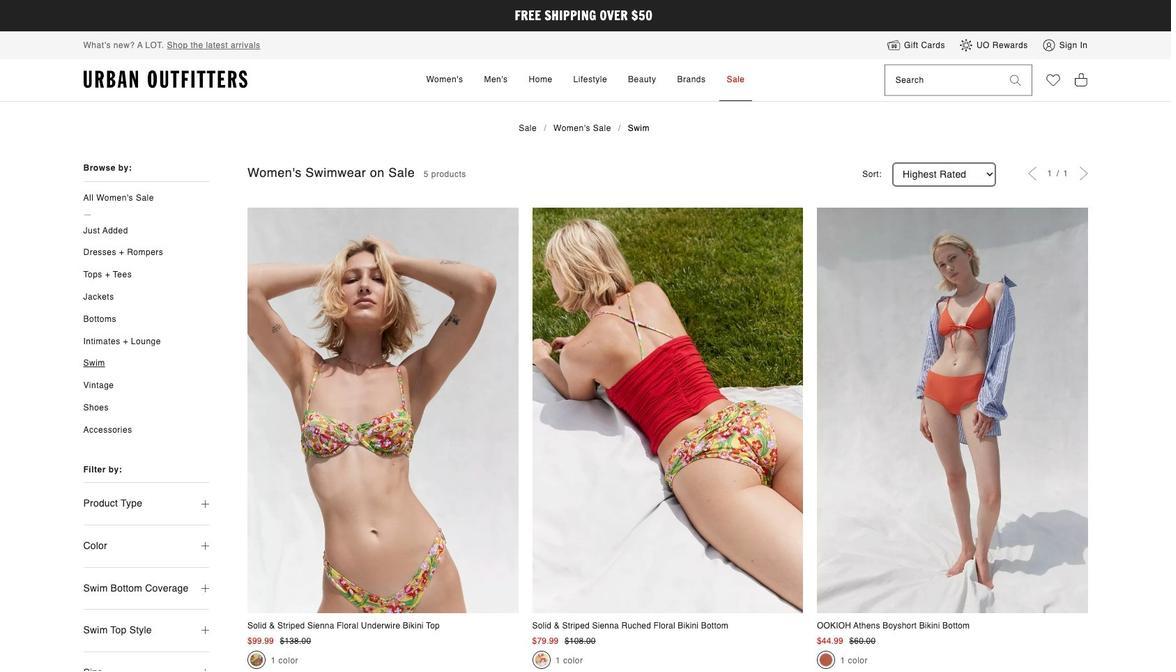 Task type: describe. For each thing, give the bounding box(es) containing it.
Search text field
[[885, 65, 999, 95]]

original price: $108.00 element
[[565, 636, 596, 646]]

floral print image
[[250, 653, 264, 667]]

ookioh athens boyshort bikini bottom image
[[817, 208, 1088, 614]]

favorites image
[[1046, 73, 1060, 87]]

original price: $60.00 element
[[849, 636, 876, 646]]

solid & striped sienna ruched floral bikini bottom image
[[532, 208, 803, 614]]

floral print image
[[534, 653, 548, 667]]

sale price: $79.99 element
[[532, 636, 559, 646]]



Task type: locate. For each thing, give the bounding box(es) containing it.
solid & striped sienna floral underwire bikini top image
[[247, 208, 518, 614]]

femme sport image
[[819, 653, 833, 667]]

sale price: $44.99 element
[[817, 636, 843, 646]]

search image
[[1010, 75, 1021, 86]]

original price: $138.00 element
[[280, 636, 311, 646]]

None search field
[[885, 65, 999, 95]]

my shopping bag image
[[1074, 72, 1088, 87]]

sale price: $99.99 element
[[247, 636, 274, 646]]

urban outfitters image
[[83, 70, 247, 89]]

main navigation element
[[301, 59, 870, 101]]



Task type: vqa. For each thing, say whether or not it's contained in the screenshot.
search field
yes



